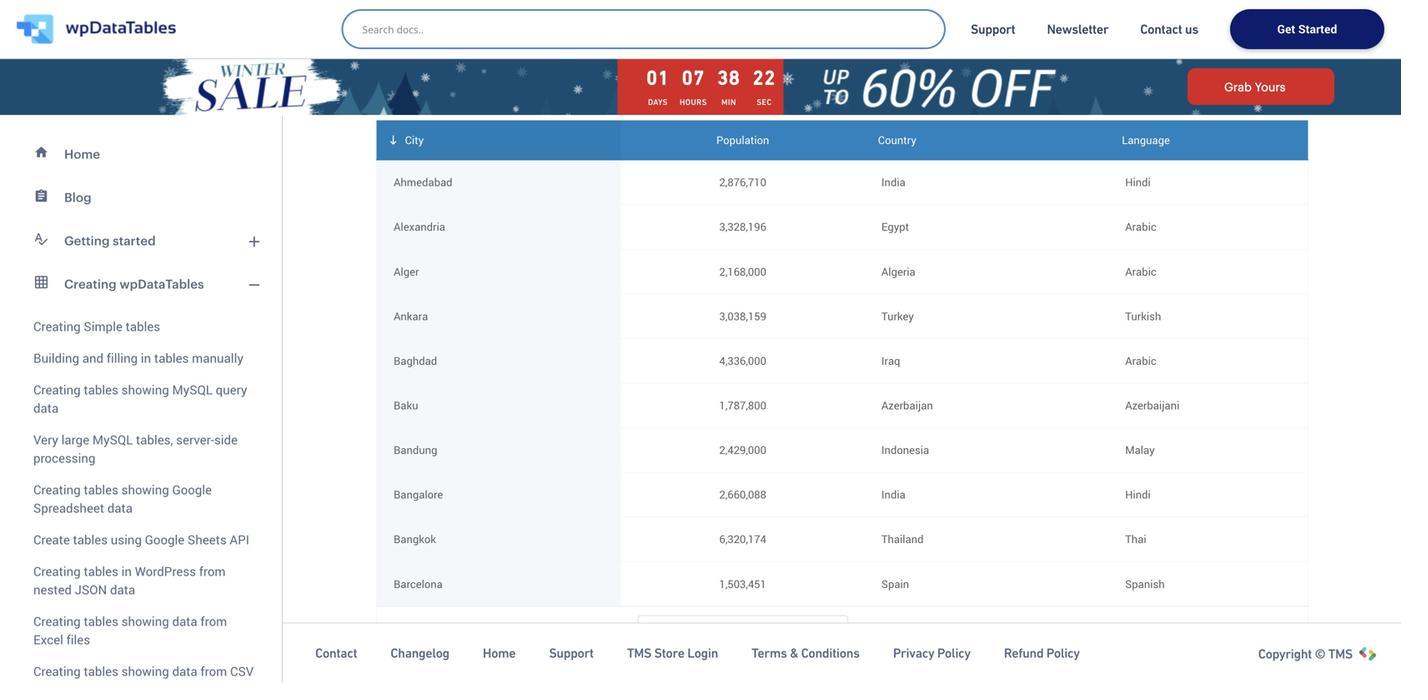 Task type: vqa. For each thing, say whether or not it's contained in the screenshot.
1st showing from the bottom of the page
yes



Task type: locate. For each thing, give the bounding box(es) containing it.
population: activate to sort column ascending element
[[621, 121, 865, 160]]

3 arabic from the top
[[1125, 354, 1157, 369]]

1 hindi from the top
[[1125, 175, 1151, 190]]

tables inside creating tables showing data from excel files
[[84, 613, 118, 631]]

showing
[[121, 382, 169, 399], [121, 482, 169, 499], [121, 613, 169, 631], [121, 664, 169, 681]]

in
[[141, 350, 151, 367], [121, 563, 132, 581]]

2 policy from the left
[[1047, 647, 1080, 662]]

showing for creating tables showing google spreadsheet data
[[121, 482, 169, 499]]

policy right the privacy
[[937, 647, 971, 662]]

0 horizontal spatial mysql
[[92, 432, 133, 449]]

policy right refund
[[1047, 647, 1080, 662]]

policy for privacy policy
[[937, 647, 971, 662]]

tms left store
[[627, 647, 652, 662]]

us
[[1185, 22, 1199, 37]]

1 horizontal spatial home link
[[483, 646, 516, 662]]

from inside creating tables showing data from csv files
[[201, 664, 227, 681]]

get started
[[1278, 21, 1337, 37]]

0 vertical spatial mysql
[[172, 382, 213, 399]]

building and filling in tables manually
[[33, 350, 243, 367]]

mysql left query
[[172, 382, 213, 399]]

0 horizontal spatial policy
[[937, 647, 971, 662]]

1 vertical spatial from
[[201, 613, 227, 631]]

creating up excel
[[33, 613, 81, 631]]

2 vertical spatial arabic
[[1125, 354, 1157, 369]]

very large mysql tables, server-side processing link
[[10, 425, 272, 475]]

get started link
[[1230, 9, 1385, 49]]

creating tables showing mysql query data link
[[10, 374, 272, 425]]

creating up "creating simple tables"
[[64, 277, 117, 292]]

0 vertical spatial from
[[199, 563, 226, 581]]

google for using
[[145, 532, 185, 549]]

From number field
[[638, 616, 848, 646]]

showing down creating tables in wordpress from nested json data "link"
[[121, 613, 169, 631]]

excel
[[33, 632, 63, 649]]

home
[[64, 147, 100, 161], [483, 647, 516, 662]]

1 india from the top
[[882, 175, 906, 190]]

creating tables showing data from excel files link
[[10, 606, 272, 656]]

alger
[[394, 264, 419, 279]]

getting started
[[64, 234, 156, 248]]

in down using
[[121, 563, 132, 581]]

india down country
[[882, 175, 906, 190]]

tables for create tables using google sheets api
[[73, 532, 108, 549]]

Search form search field
[[362, 18, 933, 41]]

showing inside "creating tables showing mysql query data"
[[121, 382, 169, 399]]

0 vertical spatial hindi
[[1125, 175, 1151, 190]]

hindi down language on the top right of the page
[[1125, 175, 1151, 190]]

india for 2,876,710
[[882, 175, 906, 190]]

creating for creating simple tables
[[33, 318, 81, 335]]

showing down building and filling in tables manually link
[[121, 382, 169, 399]]

tables for creating tables showing data from excel files
[[84, 613, 118, 631]]

conditions
[[801, 647, 860, 662]]

2,168,000
[[719, 264, 766, 279]]

arabic for egypt
[[1125, 220, 1157, 235]]

from for creating tables showing data from csv files
[[201, 664, 227, 681]]

from for creating tables showing data from excel files
[[201, 613, 227, 631]]

1 showing from the top
[[121, 382, 169, 399]]

newsletter
[[1047, 22, 1109, 37]]

bandung
[[394, 443, 437, 458]]

1 horizontal spatial home
[[483, 647, 516, 662]]

tables inside creating tables showing google spreadsheet data
[[84, 482, 118, 499]]

showing inside creating tables showing data from csv files
[[121, 664, 169, 681]]

creating inside "creating tables showing mysql query data"
[[33, 382, 81, 399]]

city: activate to sort column descending element
[[377, 121, 621, 160]]

0 vertical spatial contact
[[1140, 22, 1182, 37]]

files right excel
[[66, 632, 90, 649]]

hindi for 2,876,710
[[1125, 175, 1151, 190]]

data
[[33, 400, 59, 417], [107, 500, 133, 517], [110, 582, 135, 599], [172, 613, 197, 631], [172, 664, 197, 681]]

creating up nested
[[33, 563, 81, 581]]

1 vertical spatial in
[[121, 563, 132, 581]]

creating inside creating tables showing google spreadsheet data
[[33, 482, 81, 499]]

creating inside creating tables showing data from excel files
[[33, 613, 81, 631]]

1 vertical spatial hindi
[[1125, 488, 1151, 503]]

creating down excel
[[33, 664, 81, 681]]

files inside creating tables showing data from csv files
[[33, 682, 57, 684]]

2 hindi from the top
[[1125, 488, 1151, 503]]

creating down building
[[33, 382, 81, 399]]

files for creating tables showing data from csv files
[[33, 682, 57, 684]]

home link up blog
[[10, 133, 272, 176]]

Country text field
[[882, 633, 1092, 663]]

data up using
[[107, 500, 133, 517]]

showing inside creating tables showing google spreadsheet data
[[121, 482, 169, 499]]

india for 2,660,088
[[882, 488, 906, 503]]

tms right ©
[[1328, 647, 1353, 662]]

2 showing from the top
[[121, 482, 169, 499]]

Search input search field
[[362, 18, 933, 41]]

1 vertical spatial mysql
[[92, 432, 133, 449]]

google inside 'link'
[[145, 532, 185, 549]]

0 vertical spatial india
[[882, 175, 906, 190]]

language: activate to sort column ascending element
[[1109, 121, 1308, 160]]

2 vertical spatial from
[[201, 664, 227, 681]]

creating up building
[[33, 318, 81, 335]]

tables for creating tables in wordpress from nested json data
[[84, 563, 118, 581]]

tms
[[627, 647, 652, 662], [1328, 647, 1353, 662]]

large
[[61, 432, 89, 449]]

turkey
[[882, 309, 914, 324]]

contact for contact
[[315, 647, 357, 662]]

privacy policy link
[[893, 646, 971, 662]]

creating up spreadsheet
[[33, 482, 81, 499]]

1 horizontal spatial in
[[141, 350, 151, 367]]

tables down and
[[84, 382, 118, 399]]

home up blog
[[64, 147, 100, 161]]

0 horizontal spatial home link
[[10, 133, 272, 176]]

creating tables in wordpress from nested json data link
[[10, 556, 272, 606]]

1 vertical spatial files
[[33, 682, 57, 684]]

spanish
[[1125, 577, 1165, 592]]

terms
[[752, 647, 787, 662]]

creating simple tables link
[[10, 306, 272, 343]]

0 horizontal spatial support
[[549, 647, 594, 662]]

1 policy from the left
[[937, 647, 971, 662]]

country: activate to sort column ascending element
[[865, 121, 1109, 160]]

data inside creating tables showing google spreadsheet data
[[107, 500, 133, 517]]

arabic for algeria
[[1125, 264, 1157, 279]]

home right changelog link
[[483, 647, 516, 662]]

files for creating tables showing data from excel files
[[66, 632, 90, 649]]

4 showing from the top
[[121, 664, 169, 681]]

0 horizontal spatial files
[[33, 682, 57, 684]]

creating wpdatatables link
[[10, 263, 272, 306]]

0 vertical spatial files
[[66, 632, 90, 649]]

showing inside creating tables showing data from excel files
[[121, 613, 169, 631]]

38
[[717, 66, 740, 89]]

files down excel
[[33, 682, 57, 684]]

spreadsheet
[[33, 500, 104, 517]]

arabic
[[1125, 220, 1157, 235], [1125, 264, 1157, 279], [1125, 354, 1157, 369]]

tables down creating tables showing data from excel files
[[84, 664, 118, 681]]

0 vertical spatial support
[[971, 22, 1015, 37]]

tms store login link
[[627, 646, 718, 662]]

refund policy
[[1004, 647, 1080, 662]]

newsletter link
[[1047, 21, 1109, 38]]

1 horizontal spatial mysql
[[172, 382, 213, 399]]

1 horizontal spatial files
[[66, 632, 90, 649]]

data down wordpress
[[172, 613, 197, 631]]

home link right changelog link
[[483, 646, 516, 662]]

tables up spreadsheet
[[84, 482, 118, 499]]

in right filling
[[141, 350, 151, 367]]

refund
[[1004, 647, 1044, 662]]

from
[[199, 563, 226, 581], [201, 613, 227, 631], [201, 664, 227, 681]]

1 vertical spatial google
[[145, 532, 185, 549]]

creating for creating wpdatatables
[[64, 277, 117, 292]]

hours
[[680, 98, 707, 107]]

store
[[654, 647, 685, 662]]

contact link
[[315, 646, 357, 662]]

egypt
[[882, 220, 909, 235]]

tables left using
[[73, 532, 108, 549]]

create
[[33, 532, 70, 549]]

07
[[682, 66, 705, 89]]

0 vertical spatial home link
[[10, 133, 272, 176]]

tables for creating tables showing google spreadsheet data
[[84, 482, 118, 499]]

query
[[216, 382, 247, 399]]

3 showing from the top
[[121, 613, 169, 631]]

creating simple tables
[[33, 318, 160, 335]]

entries
[[1259, 88, 1295, 103]]

2 india from the top
[[882, 488, 906, 503]]

creating inside creating tables in wordpress from nested json data
[[33, 563, 81, 581]]

indonesia
[[882, 443, 929, 458]]

google up wordpress
[[145, 532, 185, 549]]

0 horizontal spatial contact
[[315, 647, 357, 662]]

data up the very
[[33, 400, 59, 417]]

ankara
[[394, 309, 428, 324]]

arabic for iraq
[[1125, 354, 1157, 369]]

files inside creating tables showing data from excel files
[[66, 632, 90, 649]]

print button
[[376, 41, 451, 74]]

1 vertical spatial india
[[882, 488, 906, 503]]

showing for creating tables showing mysql query data
[[121, 382, 169, 399]]

google
[[172, 482, 212, 499], [145, 532, 185, 549]]

0 vertical spatial home
[[64, 147, 100, 161]]

support for the rightmost the support link
[[971, 22, 1015, 37]]

mysql right large
[[92, 432, 133, 449]]

1 horizontal spatial support
[[971, 22, 1015, 37]]

started
[[113, 234, 156, 248]]

india up 'thailand'
[[882, 488, 906, 503]]

changelog link
[[391, 646, 450, 662]]

iraq
[[882, 354, 900, 369]]

1 arabic from the top
[[1125, 220, 1157, 235]]

in inside creating tables in wordpress from nested json data
[[121, 563, 132, 581]]

mysql inside very large mysql tables, server-side processing
[[92, 432, 133, 449]]

1 vertical spatial support
[[549, 647, 594, 662]]

azerbaijan
[[882, 398, 933, 413]]

tables inside creating tables showing data from csv files
[[84, 664, 118, 681]]

creating tables showing google spreadsheet data
[[33, 482, 212, 517]]

hindi down malay
[[1125, 488, 1151, 503]]

2 arabic from the top
[[1125, 264, 1157, 279]]

tables inside 'link'
[[73, 532, 108, 549]]

1 vertical spatial contact
[[315, 647, 357, 662]]

0 vertical spatial support link
[[971, 21, 1015, 38]]

country
[[878, 133, 917, 148]]

showing down very large mysql tables, server-side processing link
[[121, 482, 169, 499]]

getting
[[64, 234, 110, 248]]

google down server-
[[172, 482, 212, 499]]

0 horizontal spatial support link
[[549, 646, 594, 662]]

City text field
[[394, 633, 604, 663]]

2,876,710
[[719, 175, 766, 190]]

1 vertical spatial arabic
[[1125, 264, 1157, 279]]

from inside creating tables in wordpress from nested json data
[[199, 563, 226, 581]]

data inside creating tables showing data from excel files
[[172, 613, 197, 631]]

creating for creating tables showing data from excel files
[[33, 613, 81, 631]]

data right json
[[110, 582, 135, 599]]

0 vertical spatial google
[[172, 482, 212, 499]]

tables inside "creating tables showing mysql query data"
[[84, 382, 118, 399]]

tables down json
[[84, 613, 118, 631]]

tables inside creating tables in wordpress from nested json data
[[84, 563, 118, 581]]

get
[[1278, 21, 1296, 37]]

1 horizontal spatial contact
[[1140, 22, 1182, 37]]

0 horizontal spatial in
[[121, 563, 132, 581]]

0 vertical spatial arabic
[[1125, 220, 1157, 235]]

1 horizontal spatial policy
[[1047, 647, 1080, 662]]

support link
[[971, 21, 1015, 38], [549, 646, 594, 662]]

tables up json
[[84, 563, 118, 581]]

tables for creating tables showing data from csv files
[[84, 664, 118, 681]]

3,038,159
[[719, 309, 766, 324]]

refund policy link
[[1004, 646, 1080, 662]]

yours
[[1255, 80, 1286, 93]]

data left "csv"
[[172, 664, 197, 681]]

from inside creating tables showing data from excel files
[[201, 613, 227, 631]]

google inside creating tables showing google spreadsheet data
[[172, 482, 212, 499]]

creating inside creating tables showing data from csv files
[[33, 664, 81, 681]]

showing down creating tables showing data from excel files link
[[121, 664, 169, 681]]

bangalore
[[394, 488, 443, 503]]



Task type: describe. For each thing, give the bounding box(es) containing it.
bangkok
[[394, 532, 436, 547]]

sheets
[[188, 532, 227, 549]]

using
[[111, 532, 142, 549]]

create tables using google sheets api
[[33, 532, 249, 549]]

wpdatatables
[[120, 277, 204, 292]]

hindi for 2,660,088
[[1125, 488, 1151, 503]]

blog
[[64, 190, 91, 205]]

22
[[753, 66, 776, 89]]

tables down creating simple tables link
[[154, 350, 189, 367]]

1,787,800
[[719, 398, 766, 413]]

creating tables showing mysql query data
[[33, 382, 247, 417]]

©
[[1315, 647, 1326, 662]]

ahmedabad
[[394, 175, 452, 190]]

grab yours
[[1224, 80, 1286, 93]]

showing for creating tables showing data from excel files
[[121, 613, 169, 631]]

3,328,196
[[719, 220, 766, 235]]

baghdad
[[394, 354, 437, 369]]

data inside creating tables showing data from csv files
[[172, 664, 197, 681]]

creating for creating tables showing data from csv files
[[33, 664, 81, 681]]

data inside creating tables in wordpress from nested json data
[[110, 582, 135, 599]]

tables,
[[136, 432, 173, 449]]

city
[[405, 133, 424, 148]]

2,429,000
[[719, 443, 766, 458]]

alexandria
[[394, 220, 445, 235]]

1 horizontal spatial tms
[[1328, 647, 1353, 662]]

creating for creating tables showing google spreadsheet data
[[33, 482, 81, 499]]

creating tables showing data from csv files link
[[10, 656, 272, 684]]

privacy policy
[[893, 647, 971, 662]]

tables for creating tables showing mysql query data
[[84, 382, 118, 399]]

tables up building and filling in tables manually link
[[126, 318, 160, 335]]

creating tables in wordpress from nested json data
[[33, 563, 226, 599]]

barcelona
[[394, 577, 443, 592]]

google for showing
[[172, 482, 212, 499]]

population
[[716, 133, 769, 148]]

contact us
[[1140, 22, 1199, 37]]

&
[[790, 647, 798, 662]]

1 vertical spatial home
[[483, 647, 516, 662]]

getting started link
[[10, 219, 272, 263]]

creating for creating tables showing mysql query data
[[33, 382, 81, 399]]

4,336,000
[[719, 354, 766, 369]]

1 vertical spatial support link
[[549, 646, 594, 662]]

nested
[[33, 582, 72, 599]]

contact us link
[[1140, 21, 1199, 38]]

processing
[[33, 450, 95, 467]]

1 horizontal spatial support link
[[971, 21, 1015, 38]]

showing for creating tables showing data from csv files
[[121, 664, 169, 681]]

from for creating tables in wordpress from nested json data
[[199, 563, 226, 581]]

wordpress
[[135, 563, 196, 581]]

sec
[[757, 98, 772, 107]]

policy for refund policy
[[1047, 647, 1080, 662]]

creating tables showing data from excel files
[[33, 613, 227, 649]]

contact for contact us
[[1140, 22, 1182, 37]]

0 vertical spatial in
[[141, 350, 151, 367]]

server-
[[176, 432, 214, 449]]

copyright © tms
[[1258, 647, 1353, 662]]

grab yours link
[[1188, 68, 1335, 105]]

api
[[230, 532, 249, 549]]

thailand
[[882, 532, 924, 547]]

2,660,088
[[719, 488, 766, 503]]

data inside "creating tables showing mysql query data"
[[33, 400, 59, 417]]

creating tables showing google spreadsheet data link
[[10, 475, 272, 525]]

baku
[[394, 398, 418, 413]]

very
[[33, 432, 58, 449]]

0 horizontal spatial tms
[[627, 647, 652, 662]]

changelog
[[391, 647, 450, 662]]

terms & conditions
[[752, 647, 860, 662]]

create tables using google sheets api link
[[10, 525, 272, 556]]

creating for creating tables in wordpress from nested json data
[[33, 563, 81, 581]]

grab
[[1224, 80, 1252, 93]]

blog link
[[10, 176, 272, 219]]

terms & conditions link
[[752, 646, 860, 662]]

building
[[33, 350, 79, 367]]

simple
[[84, 318, 123, 335]]

creating tables showing data from csv files
[[33, 664, 254, 684]]

manually
[[192, 350, 243, 367]]

building and filling in tables manually link
[[10, 343, 272, 374]]

filling
[[107, 350, 138, 367]]

days
[[648, 98, 668, 107]]

thai
[[1125, 532, 1147, 547]]

login
[[687, 647, 718, 662]]

To number field
[[638, 650, 848, 680]]

azerbaijani
[[1125, 398, 1180, 413]]

1 vertical spatial home link
[[483, 646, 516, 662]]

very large mysql tables, server-side processing
[[33, 432, 238, 467]]

support for the bottom the support link
[[549, 647, 594, 662]]

privacy
[[893, 647, 935, 662]]

print
[[410, 49, 436, 65]]

wpdatatables - tables and charts manager wordpress plugin image
[[17, 14, 176, 44]]

6,320,174
[[719, 532, 766, 547]]

csv
[[230, 664, 254, 681]]

turkish
[[1125, 309, 1161, 324]]

0 horizontal spatial home
[[64, 147, 100, 161]]

started
[[1298, 21, 1337, 37]]

mysql inside "creating tables showing mysql query data"
[[172, 382, 213, 399]]



